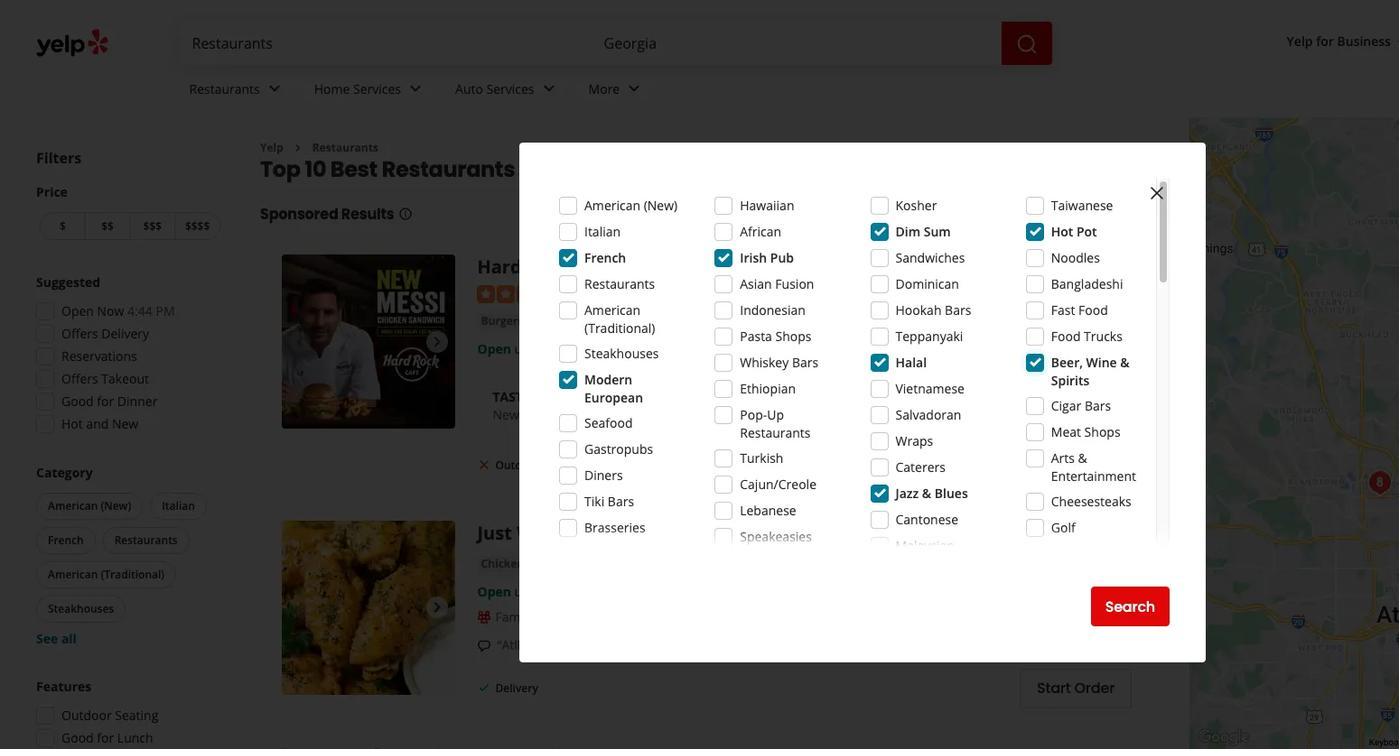 Task type: describe. For each thing, give the bounding box(es) containing it.
results
[[341, 204, 394, 225]]

hard rock cafe image inside the map region
[[1397, 548, 1399, 584]]

steakhouses button
[[36, 596, 126, 623]]

hookah
[[895, 302, 942, 319]]

hot for hot and new
[[61, 415, 83, 433]]

italian inside search dialog
[[584, 223, 621, 240]]

(new) inside search dialog
[[644, 197, 678, 214]]

map region
[[985, 0, 1399, 750]]

sponsored
[[260, 204, 338, 225]]

chicken inside the taste greatness new messi chicken sandwich read more
[[559, 406, 606, 423]]

start order link
[[1020, 669, 1132, 709]]

2 horizontal spatial delivery
[[613, 458, 656, 473]]

american (traditional) inside search dialog
[[584, 302, 655, 337]]

more
[[588, 80, 620, 97]]

9:00
[[544, 584, 569, 601]]

hawaiian
[[740, 197, 794, 214]]

next image for hard rock cafe
[[427, 331, 448, 353]]

1 horizontal spatial best
[[533, 637, 558, 654]]

16 chevron down v2 image
[[1394, 35, 1399, 49]]

fast food
[[1051, 302, 1108, 319]]

entertainment
[[1051, 468, 1136, 485]]

fast
[[1051, 302, 1075, 319]]

& right jazz
[[922, 485, 931, 502]]

wings
[[527, 557, 559, 572]]

outdoor seating
[[495, 458, 581, 473]]

next image for just wingn
[[427, 597, 448, 619]]

georgia
[[667, 155, 753, 185]]

0 vertical spatial restaurants link
[[175, 65, 300, 117]]

dinner
[[117, 393, 157, 410]]

messi
[[522, 406, 556, 423]]

wingz
[[826, 637, 862, 654]]

$$
[[101, 219, 114, 234]]

yelp link
[[260, 140, 283, 155]]

"atll's best hot wing truck. serving up the sauceys hott wingz in the city"
[[497, 637, 926, 654]]

malaysian
[[895, 537, 955, 555]]

asian
[[740, 275, 772, 293]]

just wingn link
[[477, 521, 576, 546]]

top
[[260, 155, 300, 185]]

downtown
[[670, 313, 734, 330]]

brasseries
[[584, 519, 645, 536]]

american (traditional) link
[[534, 312, 663, 330]]

yelp for yelp for business
[[1287, 33, 1313, 50]]

jazz & blues
[[895, 485, 968, 502]]

offers takeout
[[61, 370, 149, 387]]

good for dinner
[[61, 393, 157, 410]]

search image
[[1016, 33, 1037, 55]]

french inside button
[[48, 533, 84, 548]]

american inside american (traditional) link
[[538, 313, 590, 329]]

whiskey bars
[[740, 354, 818, 371]]

open for just wingn
[[477, 584, 511, 601]]

keyboar button
[[1369, 737, 1399, 750]]

"atll's
[[497, 637, 529, 654]]

open now 4:44 pm
[[61, 303, 175, 320]]

cajun/creole
[[740, 476, 816, 493]]

1 horizontal spatial restaurants link
[[312, 140, 378, 155]]

american down french button on the left bottom of the page
[[48, 567, 98, 583]]

chicken wings button
[[477, 556, 563, 574]]

pelicana chicken image
[[1362, 465, 1398, 501]]

hot pot
[[1051, 223, 1097, 240]]

gastropubs
[[584, 441, 653, 458]]

more link
[[574, 65, 660, 117]]

takeout inside group
[[101, 370, 149, 387]]

greatness
[[533, 388, 605, 405]]

atlanta,
[[576, 155, 663, 185]]

meat
[[1051, 424, 1081, 441]]

pot
[[1077, 223, 1097, 240]]

pasta shops
[[740, 328, 811, 345]]

trucks
[[1084, 328, 1123, 345]]

$$$$ button
[[175, 212, 220, 240]]

3 star rating image
[[477, 285, 575, 303]]

16 checkmark v2 image
[[477, 681, 492, 695]]

auto services link
[[441, 65, 574, 117]]

outdoor for outdoor seating
[[61, 707, 112, 724]]

business categories element
[[175, 65, 1399, 117]]

hard
[[477, 255, 522, 279]]

& inside arts & entertainment
[[1078, 450, 1087, 467]]

1 horizontal spatial takeout
[[688, 458, 731, 473]]

halal
[[895, 354, 927, 371]]

pasta
[[740, 328, 772, 345]]

chicken wings
[[481, 557, 559, 572]]

food trucks
[[1051, 328, 1123, 345]]

american down "atlanta,"
[[584, 197, 640, 214]]

search
[[1105, 597, 1155, 617]]

close image
[[1146, 182, 1168, 204]]

owned
[[538, 609, 578, 626]]

cigar
[[1051, 397, 1081, 415]]

chicken inside button
[[481, 557, 524, 572]]

american (new) inside button
[[48, 499, 131, 514]]

services for auto services
[[486, 80, 534, 97]]

european
[[584, 389, 643, 406]]

services for home services
[[353, 80, 401, 97]]

all
[[61, 630, 77, 648]]

lebanese
[[740, 502, 796, 519]]

24 chevron down v2 image for restaurants
[[263, 78, 285, 100]]

for for lunch
[[97, 730, 114, 747]]

speakeasies
[[740, 528, 812, 546]]

taiwanese
[[1051, 197, 1113, 214]]

open for hard rock cafe
[[477, 340, 511, 357]]

caterers
[[895, 459, 946, 476]]

modern
[[584, 371, 632, 388]]

restaurants inside the business categories element
[[189, 80, 260, 97]]

offers for offers takeout
[[61, 370, 98, 387]]

16 family owned v2 image
[[477, 611, 492, 625]]

2 the from the left
[[879, 637, 899, 654]]

start
[[1037, 678, 1071, 699]]

until for wingn
[[514, 584, 541, 601]]

american (traditional) inside group
[[48, 567, 165, 583]]

dominican
[[895, 275, 959, 293]]

outdoor seating
[[61, 707, 158, 724]]

features
[[36, 678, 91, 695]]

16 speech v2 image
[[477, 639, 492, 654]]

24 chevron down v2 image for more
[[623, 78, 645, 100]]

dim
[[895, 223, 920, 240]]

wing
[[586, 637, 616, 654]]

(new) inside button
[[101, 499, 131, 514]]

serving
[[658, 637, 702, 654]]

16 close v2 image
[[477, 458, 492, 472]]

& inside beer, wine & spirits
[[1120, 354, 1130, 371]]

hot and new
[[61, 415, 138, 433]]

yelp for business button
[[1279, 26, 1399, 58]]

sandwiches
[[895, 249, 965, 266]]

chicken wings link
[[477, 556, 563, 574]]

0 vertical spatial american (traditional) button
[[534, 312, 663, 330]]

pm for hard rock cafe
[[580, 340, 599, 357]]

family-
[[495, 609, 538, 626]]

meat shops
[[1051, 424, 1120, 441]]

teppanyaki
[[895, 328, 963, 345]]

(traditional) inside search dialog
[[584, 320, 655, 337]]

hard rock cafe
[[477, 255, 615, 279]]

beer, wine & spirits
[[1051, 354, 1130, 389]]

previous image for hard rock cafe
[[289, 331, 311, 353]]

home
[[314, 80, 350, 97]]

good for good for lunch
[[61, 730, 94, 747]]

search button
[[1091, 587, 1170, 627]]

pub
[[770, 249, 794, 266]]

restaurants button
[[103, 527, 189, 555]]

16 info v2 image
[[398, 207, 412, 222]]

delivery inside group
[[101, 325, 149, 342]]

irish pub
[[740, 249, 794, 266]]

good for lunch
[[61, 730, 153, 747]]

pm inside group
[[156, 303, 175, 320]]

group containing features
[[31, 678, 224, 750]]



Task type: vqa. For each thing, say whether or not it's contained in the screenshot.
the top Mon,
no



Task type: locate. For each thing, give the bounding box(es) containing it.
american (traditional) down 3.0
[[538, 313, 659, 329]]

0 vertical spatial hard rock cafe image
[[282, 255, 456, 429]]

previous image for just wingn
[[289, 597, 311, 619]]

just wingn image
[[282, 521, 456, 695]]

0 vertical spatial yelp
[[1287, 33, 1313, 50]]

None search field
[[177, 22, 1055, 65]]

new inside group
[[112, 415, 138, 433]]

turkish
[[740, 450, 783, 467]]

0 horizontal spatial delivery
[[101, 325, 149, 342]]

more
[[707, 406, 739, 423]]

french up '(622'
[[584, 249, 626, 266]]

see
[[36, 630, 58, 648]]

for for business
[[1316, 33, 1334, 50]]

1 until from the top
[[514, 340, 541, 357]]

outdoor
[[495, 458, 540, 473], [61, 707, 112, 724]]

24 chevron down v2 image left auto
[[405, 78, 426, 100]]

cantonese
[[895, 511, 958, 528]]

2 services from the left
[[486, 80, 534, 97]]

2 vertical spatial delivery
[[495, 681, 538, 696]]

noodles
[[1051, 249, 1100, 266]]

shops up whiskey bars
[[775, 328, 811, 345]]

0 horizontal spatial chicken
[[481, 557, 524, 572]]

1 vertical spatial steakhouses
[[48, 602, 114, 617]]

24 chevron down v2 image inside home services link
[[405, 78, 426, 100]]

french inside search dialog
[[584, 249, 626, 266]]

0 vertical spatial (new)
[[644, 197, 678, 214]]

0 vertical spatial good
[[61, 393, 94, 410]]

cafe
[[575, 255, 615, 279]]

steakhouses inside button
[[48, 602, 114, 617]]

new down taste
[[493, 406, 519, 423]]

1 vertical spatial offers
[[61, 370, 98, 387]]

auto
[[455, 80, 483, 97]]

good for good for dinner
[[61, 393, 94, 410]]

american (new) down "atlanta,"
[[584, 197, 678, 214]]

takeout down more
[[688, 458, 731, 473]]

$
[[60, 219, 66, 234]]

4 24 chevron down v2 image from the left
[[623, 78, 645, 100]]

yelp for yelp link
[[260, 140, 283, 155]]

american (traditional) up steakhouses button
[[48, 567, 165, 583]]

0 vertical spatial french
[[584, 249, 626, 266]]

0 horizontal spatial new
[[112, 415, 138, 433]]

american inside the american (new) button
[[48, 499, 98, 514]]

food down bangladeshi at top
[[1078, 302, 1108, 319]]

2 vertical spatial for
[[97, 730, 114, 747]]

slideshow element
[[282, 255, 456, 429], [282, 521, 456, 695]]

0 vertical spatial offers
[[61, 325, 98, 342]]

italian up cafe
[[584, 223, 621, 240]]

outdoor inside group
[[61, 707, 112, 724]]

american (traditional) button down 3.0
[[534, 312, 663, 330]]

4:44
[[127, 303, 153, 320]]

24 chevron down v2 image right "auto services"
[[538, 78, 560, 100]]

0 horizontal spatial outdoor
[[61, 707, 112, 724]]

hot left pot
[[1051, 223, 1073, 240]]

24 chevron down v2 image left home
[[263, 78, 285, 100]]

golf
[[1051, 519, 1075, 536]]

(new) up restaurants 'button'
[[101, 499, 131, 514]]

2 until from the top
[[514, 584, 541, 601]]

0 horizontal spatial hot
[[61, 415, 83, 433]]

0 horizontal spatial american (new)
[[48, 499, 131, 514]]

1 services from the left
[[353, 80, 401, 97]]

blues
[[935, 485, 968, 502]]

price group
[[36, 183, 224, 244]]

1 vertical spatial good
[[61, 730, 94, 747]]

yelp
[[1287, 33, 1313, 50], [260, 140, 283, 155]]

0 horizontal spatial best
[[330, 155, 377, 185]]

best right the 10
[[330, 155, 377, 185]]

2 next image from the top
[[427, 597, 448, 619]]

the right up
[[724, 637, 743, 654]]

steakhouses up all
[[48, 602, 114, 617]]

0 vertical spatial italian
[[584, 223, 621, 240]]

1 vertical spatial best
[[533, 637, 558, 654]]

order
[[1074, 678, 1115, 699]]

open until 9:00 pm
[[477, 584, 591, 601]]

1 vertical spatial shops
[[1084, 424, 1120, 441]]

american down '(622'
[[584, 302, 640, 319]]

new
[[493, 406, 519, 423], [112, 415, 138, 433]]

(traditional) down 3.0 (622 reviews)
[[592, 313, 659, 329]]

pm right 4:44
[[156, 303, 175, 320]]

see all
[[36, 630, 77, 648]]

0 vertical spatial chicken
[[559, 406, 606, 423]]

0 horizontal spatial steakhouses
[[48, 602, 114, 617]]

chicken down just
[[481, 557, 524, 572]]

2 previous image from the top
[[289, 597, 311, 619]]

american up 11:00
[[538, 313, 590, 329]]

steakhouses inside search dialog
[[584, 345, 659, 362]]

steakhouses
[[584, 345, 659, 362], [48, 602, 114, 617]]

1 horizontal spatial (new)
[[644, 197, 678, 214]]

1 horizontal spatial italian
[[584, 223, 621, 240]]

delivery
[[101, 325, 149, 342], [613, 458, 656, 473], [495, 681, 538, 696]]

modern european
[[584, 371, 643, 406]]

hard rock cafe image
[[282, 255, 456, 429], [1397, 548, 1399, 584]]

restaurants link up yelp link
[[175, 65, 300, 117]]

best
[[330, 155, 377, 185], [533, 637, 558, 654]]

delivery right 16 checkmark v2 icon
[[495, 681, 538, 696]]

1 horizontal spatial new
[[493, 406, 519, 423]]

food up beer,
[[1051, 328, 1081, 345]]

burgers
[[481, 313, 523, 329]]

yelp left 16 chevron right v2 icon
[[260, 140, 283, 155]]

for
[[1316, 33, 1334, 50], [97, 393, 114, 410], [97, 730, 114, 747]]

italian
[[584, 223, 621, 240], [162, 499, 195, 514]]

near
[[519, 155, 571, 185]]

1 horizontal spatial shops
[[1084, 424, 1120, 441]]

1 vertical spatial chicken
[[481, 557, 524, 572]]

italian button
[[150, 493, 207, 520]]

services right auto
[[486, 80, 534, 97]]

the
[[724, 637, 743, 654], [879, 637, 899, 654]]

11:00
[[544, 340, 576, 357]]

3.0 (622 reviews)
[[582, 284, 680, 301]]

shops down cigar bars
[[1084, 424, 1120, 441]]

for left business at the top right of page
[[1316, 33, 1334, 50]]

24 chevron down v2 image for home services
[[405, 78, 426, 100]]

& right arts at the right
[[1078, 450, 1087, 467]]

bars for hookah bars
[[945, 302, 971, 319]]

0 vertical spatial outdoor
[[495, 458, 540, 473]]

hot left and
[[61, 415, 83, 433]]

1 vertical spatial group
[[33, 464, 224, 648]]

search dialog
[[0, 0, 1399, 750]]

pm right 11:00
[[580, 340, 599, 357]]

24 chevron down v2 image for auto services
[[538, 78, 560, 100]]

the right in
[[879, 637, 899, 654]]

rock
[[526, 255, 570, 279]]

bars for tiki bars
[[608, 493, 634, 510]]

indonesian
[[740, 302, 805, 319]]

1 vertical spatial american (traditional) button
[[36, 562, 176, 589]]

city"
[[902, 637, 926, 654]]

24 chevron down v2 image
[[263, 78, 285, 100], [405, 78, 426, 100], [538, 78, 560, 100], [623, 78, 645, 100]]

services inside "link"
[[486, 80, 534, 97]]

bars for cigar bars
[[1085, 397, 1111, 415]]

outdoor for outdoor seating
[[495, 458, 540, 473]]

hot inside search dialog
[[1051, 223, 1073, 240]]

for down offers takeout
[[97, 393, 114, 410]]

1 vertical spatial restaurants link
[[312, 140, 378, 155]]

& right wine on the right top of the page
[[1120, 354, 1130, 371]]

dim sum
[[895, 223, 951, 240]]

(traditional) down '(622'
[[584, 320, 655, 337]]

wraps
[[895, 433, 933, 450]]

bars up meat shops
[[1085, 397, 1111, 415]]

salvadoran
[[895, 406, 961, 424]]

american (traditional) down '(622'
[[584, 302, 655, 337]]

open down the "suggested"
[[61, 303, 94, 320]]

hookah bars
[[895, 302, 971, 319]]

1 vertical spatial italian
[[162, 499, 195, 514]]

0 vertical spatial takeout
[[101, 370, 149, 387]]

until for rock
[[514, 340, 541, 357]]

good down outdoor seating
[[61, 730, 94, 747]]

group containing category
[[33, 464, 224, 648]]

1 horizontal spatial french
[[584, 249, 626, 266]]

0 horizontal spatial hard rock cafe image
[[282, 255, 456, 429]]

2 good from the top
[[61, 730, 94, 747]]

american (new) inside search dialog
[[584, 197, 678, 214]]

24 chevron down v2 image inside auto services "link"
[[538, 78, 560, 100]]

1 vertical spatial until
[[514, 584, 541, 601]]

hot down family-owned & operated
[[562, 637, 583, 654]]

1 next image from the top
[[427, 331, 448, 353]]

2 offers from the top
[[61, 370, 98, 387]]

$$$$
[[185, 219, 210, 234]]

3 24 chevron down v2 image from the left
[[538, 78, 560, 100]]

next image
[[427, 331, 448, 353], [427, 597, 448, 619]]

google image
[[1194, 726, 1254, 750]]

delivery down open now 4:44 pm
[[101, 325, 149, 342]]

and
[[86, 415, 109, 433]]

open up 16 family owned v2 image
[[477, 584, 511, 601]]

for inside button
[[1316, 33, 1334, 50]]

bars up teppanyaki
[[945, 302, 971, 319]]

0 vertical spatial delivery
[[101, 325, 149, 342]]

american (new) down category
[[48, 499, 131, 514]]

steakhouses up modern
[[584, 345, 659, 362]]

outdoor up good for lunch
[[61, 707, 112, 724]]

vanity restaurant and bar image
[[1395, 556, 1399, 592]]

1 vertical spatial next image
[[427, 597, 448, 619]]

1 vertical spatial open
[[477, 340, 511, 357]]

taste greatness new messi chicken sandwich read more
[[493, 388, 739, 423]]

1 vertical spatial hard rock cafe image
[[1397, 548, 1399, 584]]

0 horizontal spatial yelp
[[260, 140, 283, 155]]

1 horizontal spatial steakhouses
[[584, 345, 659, 362]]

$$ button
[[85, 212, 130, 240]]

restaurants link right 16 chevron right v2 icon
[[312, 140, 378, 155]]

services
[[353, 80, 401, 97], [486, 80, 534, 97]]

sponsored results
[[260, 204, 394, 225]]

1 vertical spatial for
[[97, 393, 114, 410]]

2 vertical spatial group
[[31, 678, 224, 750]]

slideshow element for hard rock cafe
[[282, 255, 456, 429]]

outdoor right 16 close v2 icon
[[495, 458, 540, 473]]

new for hot and new
[[112, 415, 138, 433]]

spirits
[[1051, 372, 1090, 389]]

& right owned
[[581, 609, 590, 626]]

1 previous image from the top
[[289, 331, 311, 353]]

1 24 chevron down v2 image from the left
[[263, 78, 285, 100]]

24 chevron down v2 image right the more
[[623, 78, 645, 100]]

hot inside group
[[61, 415, 83, 433]]

1 vertical spatial american (new)
[[48, 499, 131, 514]]

seating
[[115, 707, 158, 724]]

0 horizontal spatial italian
[[162, 499, 195, 514]]

0 vertical spatial pm
[[156, 303, 175, 320]]

0 vertical spatial steakhouses
[[584, 345, 659, 362]]

american (traditional)
[[584, 302, 655, 337], [538, 313, 659, 329], [48, 567, 165, 583]]

(new) down "atlanta,"
[[644, 197, 678, 214]]

1 horizontal spatial delivery
[[495, 681, 538, 696]]

0 vertical spatial previous image
[[289, 331, 311, 353]]

1 slideshow element from the top
[[282, 255, 456, 429]]

offers down reservations
[[61, 370, 98, 387]]

slideshow element for just wingn
[[282, 521, 456, 695]]

hot
[[1051, 223, 1073, 240], [61, 415, 83, 433], [562, 637, 583, 654]]

0 vertical spatial group
[[31, 274, 224, 439]]

whiskey
[[740, 354, 789, 371]]

kosher
[[895, 197, 937, 214]]

0 horizontal spatial french
[[48, 533, 84, 548]]

lunch
[[117, 730, 153, 747]]

1 vertical spatial outdoor
[[61, 707, 112, 724]]

1 vertical spatial (new)
[[101, 499, 131, 514]]

good
[[61, 393, 94, 410], [61, 730, 94, 747]]

bars right tiki
[[608, 493, 634, 510]]

burgers button
[[477, 312, 527, 330]]

1 horizontal spatial the
[[879, 637, 899, 654]]

1 vertical spatial yelp
[[260, 140, 283, 155]]

italian up restaurants 'button'
[[162, 499, 195, 514]]

just
[[477, 521, 512, 546]]

offers up reservations
[[61, 325, 98, 342]]

hott
[[797, 637, 823, 654]]

african
[[740, 223, 781, 240]]

services right home
[[353, 80, 401, 97]]

keyboar
[[1369, 738, 1399, 748]]

best down owned
[[533, 637, 558, 654]]

american inside american (traditional)
[[584, 302, 640, 319]]

1 horizontal spatial outdoor
[[495, 458, 540, 473]]

restaurants inside 'button'
[[114, 533, 178, 548]]

24 chevron down v2 image inside more link
[[623, 78, 645, 100]]

0 horizontal spatial takeout
[[101, 370, 149, 387]]

0 vertical spatial until
[[514, 340, 541, 357]]

french down the american (new) button
[[48, 533, 84, 548]]

0 horizontal spatial shops
[[775, 328, 811, 345]]

american (new) button
[[36, 493, 143, 520]]

(622
[[603, 284, 629, 301]]

bars for whiskey bars
[[792, 354, 818, 371]]

bars down pasta shops
[[792, 354, 818, 371]]

2 horizontal spatial hot
[[1051, 223, 1073, 240]]

1 horizontal spatial yelp
[[1287, 33, 1313, 50]]

new down "dinner"
[[112, 415, 138, 433]]

0 horizontal spatial services
[[353, 80, 401, 97]]

24 chevron down v2 image inside restaurants link
[[263, 78, 285, 100]]

for down outdoor seating
[[97, 730, 114, 747]]

read
[[673, 406, 703, 423]]

until up family-
[[514, 584, 541, 601]]

sauceys
[[747, 637, 794, 654]]

cigar bars
[[1051, 397, 1111, 415]]

open down burgers button
[[477, 340, 511, 357]]

0 horizontal spatial restaurants link
[[175, 65, 300, 117]]

1 vertical spatial hot
[[61, 415, 83, 433]]

auto services
[[455, 80, 534, 97]]

10
[[305, 155, 326, 185]]

2 vertical spatial pm
[[572, 584, 591, 601]]

for for dinner
[[97, 393, 114, 410]]

0 vertical spatial for
[[1316, 33, 1334, 50]]

tiki
[[584, 493, 604, 510]]

until left 11:00
[[514, 340, 541, 357]]

0 vertical spatial hot
[[1051, 223, 1073, 240]]

seating
[[543, 458, 581, 473]]

hot for hot pot
[[1051, 223, 1073, 240]]

pm right 9:00
[[572, 584, 591, 601]]

0 vertical spatial american (new)
[[584, 197, 678, 214]]

takeout up "dinner"
[[101, 370, 149, 387]]

0 vertical spatial open
[[61, 303, 94, 320]]

(traditional) inside group
[[101, 567, 165, 583]]

0 vertical spatial next image
[[427, 331, 448, 353]]

1 vertical spatial takeout
[[688, 458, 731, 473]]

in
[[865, 637, 876, 654]]

1 vertical spatial food
[[1051, 328, 1081, 345]]

american (traditional) button up steakhouses button
[[36, 562, 176, 589]]

see all button
[[36, 630, 77, 648]]

1 horizontal spatial hard rock cafe image
[[1397, 548, 1399, 584]]

0 horizontal spatial the
[[724, 637, 743, 654]]

0 vertical spatial food
[[1078, 302, 1108, 319]]

group containing suggested
[[31, 274, 224, 439]]

new inside the taste greatness new messi chicken sandwich read more
[[493, 406, 519, 423]]

1 vertical spatial slideshow element
[[282, 521, 456, 695]]

yelp left business at the top right of page
[[1287, 33, 1313, 50]]

1 horizontal spatial chicken
[[559, 406, 606, 423]]

american (new)
[[584, 197, 678, 214], [48, 499, 131, 514]]

jazz
[[895, 485, 919, 502]]

16 chevron right v2 image
[[291, 141, 305, 155]]

1 vertical spatial pm
[[580, 340, 599, 357]]

(traditional) down restaurants 'button'
[[101, 567, 165, 583]]

1 the from the left
[[724, 637, 743, 654]]

italian inside "button"
[[162, 499, 195, 514]]

previous image
[[289, 331, 311, 353], [289, 597, 311, 619]]

2 slideshow element from the top
[[282, 521, 456, 695]]

delivery up tiki bars
[[613, 458, 656, 473]]

1 horizontal spatial services
[[486, 80, 534, 97]]

1 good from the top
[[61, 393, 94, 410]]

1 horizontal spatial american (new)
[[584, 197, 678, 214]]

1 vertical spatial previous image
[[289, 597, 311, 619]]

2 vertical spatial open
[[477, 584, 511, 601]]

now
[[97, 303, 124, 320]]

offers for offers delivery
[[61, 325, 98, 342]]

1 vertical spatial french
[[48, 533, 84, 548]]

1 horizontal spatial american (traditional) button
[[534, 312, 663, 330]]

shops for pasta shops
[[775, 328, 811, 345]]

0 vertical spatial shops
[[775, 328, 811, 345]]

pm for just wingn
[[572, 584, 591, 601]]

1 offers from the top
[[61, 325, 98, 342]]

1 vertical spatial delivery
[[613, 458, 656, 473]]

1 horizontal spatial hot
[[562, 637, 583, 654]]

shops for meat shops
[[1084, 424, 1120, 441]]

0 horizontal spatial (new)
[[101, 499, 131, 514]]

seafood
[[584, 415, 633, 432]]

new for taste greatness new messi chicken sandwich read more
[[493, 406, 519, 423]]

shops
[[775, 328, 811, 345], [1084, 424, 1120, 441]]

group
[[31, 274, 224, 439], [33, 464, 224, 648], [31, 678, 224, 750]]

hard rock cafe link
[[477, 255, 615, 279]]

up
[[705, 637, 721, 654]]

reservations
[[61, 348, 137, 365]]

0 vertical spatial best
[[330, 155, 377, 185]]

open inside group
[[61, 303, 94, 320]]

2 vertical spatial hot
[[562, 637, 583, 654]]

american down category
[[48, 499, 98, 514]]

2 24 chevron down v2 image from the left
[[405, 78, 426, 100]]

chicken down the greatness
[[559, 406, 606, 423]]

0 vertical spatial slideshow element
[[282, 255, 456, 429]]

yelp inside button
[[1287, 33, 1313, 50]]

good up and
[[61, 393, 94, 410]]

0 horizontal spatial american (traditional) button
[[36, 562, 176, 589]]



